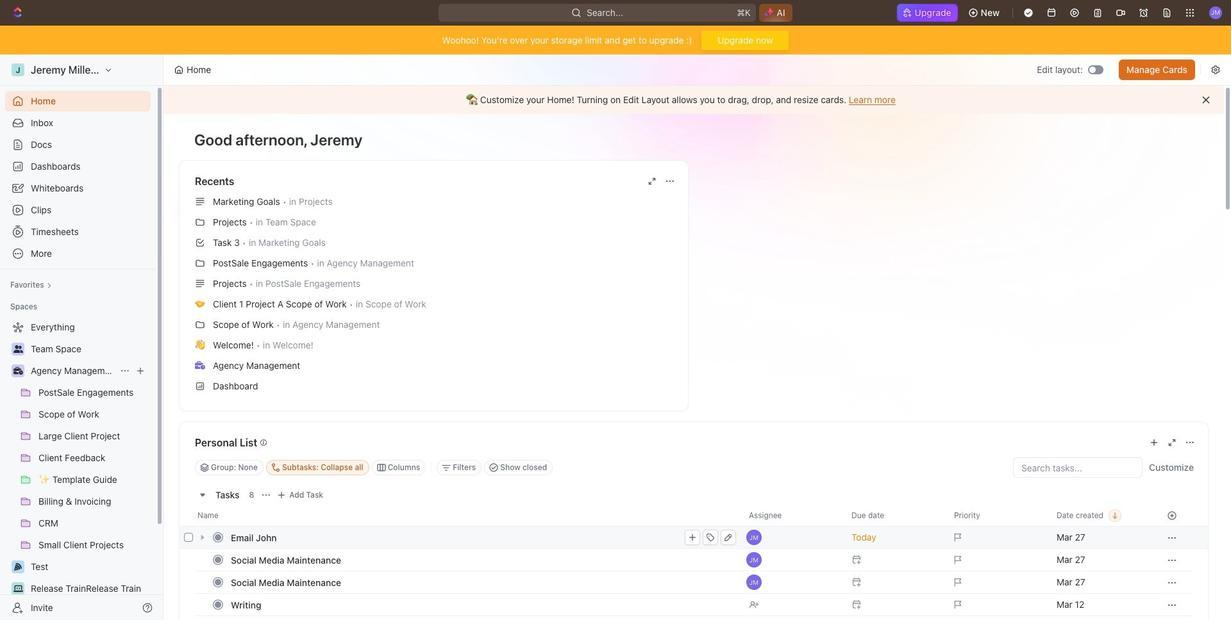 Task type: locate. For each thing, give the bounding box(es) containing it.
business time image inside tree
[[13, 367, 23, 375]]

pizza slice image
[[14, 564, 22, 571]]

alert
[[163, 86, 1224, 114]]

sidebar navigation
[[0, 54, 166, 621]]

tree inside sidebar navigation
[[5, 317, 151, 621]]

1 horizontal spatial business time image
[[195, 361, 205, 370]]

business time image
[[195, 361, 205, 370], [13, 367, 23, 375]]

tree
[[5, 317, 151, 621]]

0 horizontal spatial business time image
[[13, 367, 23, 375]]

Search tasks... text field
[[1014, 458, 1142, 478]]



Task type: describe. For each thing, give the bounding box(es) containing it.
set priority image
[[946, 616, 1049, 621]]

laptop code image
[[13, 585, 23, 593]]

user group image
[[13, 346, 23, 353]]

jeremy miller's workspace, , element
[[12, 63, 24, 76]]



Task type: vqa. For each thing, say whether or not it's contained in the screenshot.
'Set priority' IMAGE
yes



